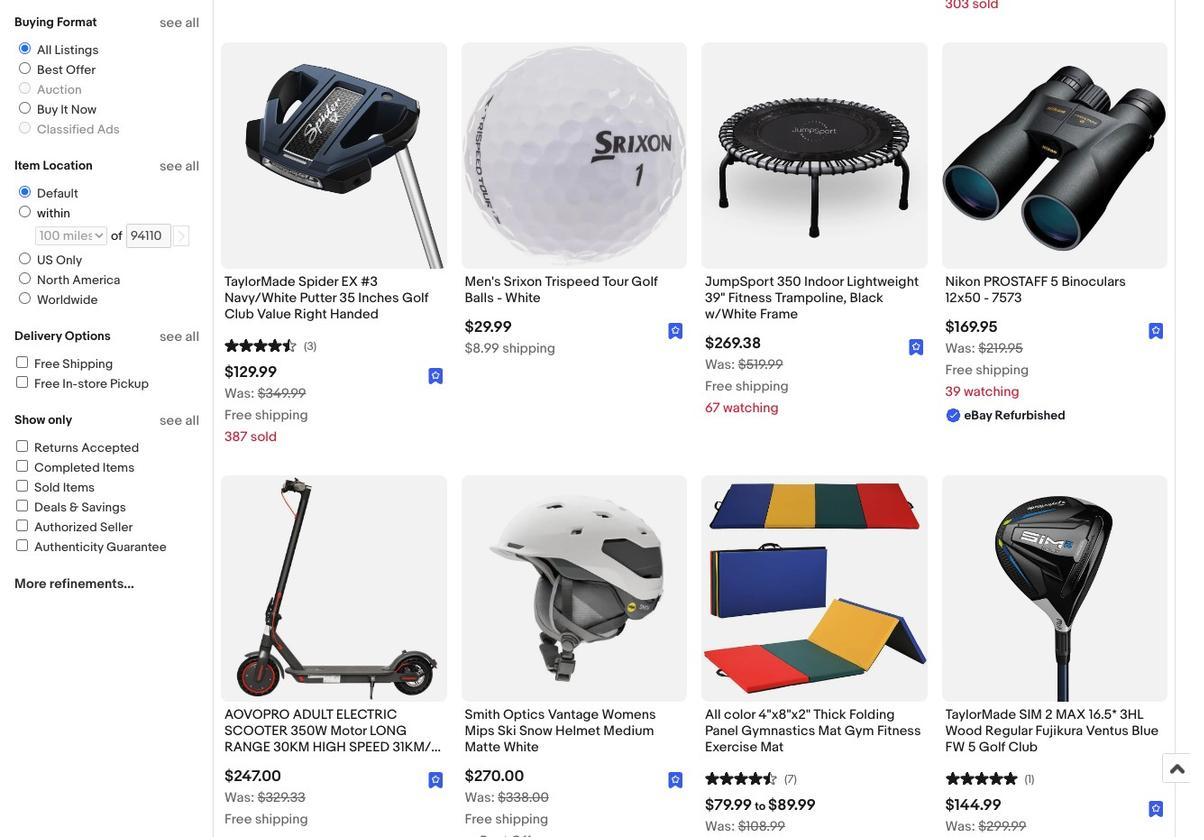 Task type: describe. For each thing, give the bounding box(es) containing it.
authorized
[[34, 520, 97, 535]]

blue
[[1132, 722, 1159, 739]]

max
[[1056, 706, 1086, 723]]

nikon prostaff 5 binoculars 12x50 - 7573
[[946, 273, 1127, 306]]

best offer
[[37, 62, 96, 78]]

see all for returns accepted
[[160, 412, 199, 429]]

Free In-store Pickup checkbox
[[16, 376, 28, 388]]

free for was: $519.99 free shipping 67 watching
[[705, 378, 733, 395]]

fujikura
[[1036, 722, 1083, 739]]

nikon prostaff 5 binoculars 12x50 - 7573 link
[[946, 273, 1165, 311]]

5 inside taylormade sim 2 max 16.5* 3hl wood regular fujikura ventus blue fw 5 golf club
[[968, 739, 976, 756]]

long
[[370, 722, 407, 739]]

delivery options
[[14, 328, 111, 344]]

free for was: $338.00 free shipping
[[465, 811, 492, 828]]

#3
[[361, 273, 378, 290]]

completed items
[[34, 460, 135, 475]]

Returns Accepted checkbox
[[16, 440, 28, 452]]

fitness inside all color 4"x8"x2" thick folding panel gymnastics mat gym fitness exercise mat
[[878, 722, 921, 739]]

classified ads
[[37, 122, 120, 137]]

see for returns accepted
[[160, 412, 182, 429]]

- inside men's srixon trispeed tour golf balls - white
[[497, 289, 502, 306]]

39"
[[705, 289, 726, 306]]

$519.99
[[738, 356, 784, 374]]

see all button for all listings
[[160, 14, 199, 32]]

items for sold items
[[63, 480, 95, 495]]

deals & savings link
[[14, 500, 126, 515]]

completed items link
[[14, 460, 135, 475]]

america
[[72, 272, 120, 288]]

shipping for was: $338.00 free shipping
[[495, 811, 549, 828]]

golf inside men's srixon trispeed tour golf balls - white
[[632, 273, 658, 290]]

ex
[[341, 273, 358, 290]]

electric
[[336, 706, 397, 723]]

$329.33
[[258, 789, 306, 807]]

$269.38
[[705, 335, 761, 353]]

authorized seller link
[[14, 520, 133, 535]]

was: for was: $519.99 free shipping 67 watching
[[705, 356, 735, 374]]

trispeed
[[545, 273, 600, 290]]

within radio
[[19, 206, 31, 217]]

Deals & Savings checkbox
[[16, 500, 28, 511]]

nikon prostaff 5 binoculars 12x50 - 7573 image
[[942, 42, 1168, 268]]

all color 4"x8"x2" thick folding panel gymnastics mat gym fitness exercise mat image
[[702, 475, 928, 701]]

see all button for free shipping
[[160, 328, 199, 345]]

deals & savings
[[34, 500, 126, 515]]

Default radio
[[19, 186, 31, 198]]

motor
[[331, 722, 367, 739]]

worldwide
[[37, 292, 98, 308]]

$144.99
[[946, 797, 1002, 815]]

best
[[37, 62, 63, 78]]

see all for default
[[160, 158, 199, 175]]

all for all color 4"x8"x2" thick folding panel gymnastics mat gym fitness exercise mat
[[705, 706, 721, 723]]

ebay
[[965, 408, 993, 423]]

Buy It Now radio
[[19, 102, 31, 114]]

item location
[[14, 158, 93, 173]]

was: $349.99 free shipping 387 sold
[[225, 385, 308, 446]]

navy/white
[[225, 289, 297, 306]]

5 out of 5 stars image
[[946, 770, 1018, 787]]

watching for 67
[[723, 400, 779, 417]]

sold items link
[[14, 480, 95, 495]]

all for all listings
[[185, 14, 199, 32]]

$129.99
[[225, 364, 277, 382]]

authenticity guarantee
[[34, 539, 167, 555]]

jumpsport
[[705, 273, 774, 290]]

free right free shipping checkbox
[[34, 356, 60, 372]]

free shipping link
[[14, 356, 113, 372]]

Auction radio
[[19, 82, 31, 94]]

thick
[[814, 706, 847, 723]]

taylormade spider ex #3 navy/white putter 35 inches golf club value right handed image
[[221, 42, 447, 268]]

panel
[[705, 722, 739, 739]]

folding
[[850, 706, 895, 723]]

free for was: $349.99 free shipping 387 sold
[[225, 407, 252, 424]]

sold
[[34, 480, 60, 495]]

94110 text field
[[126, 224, 171, 248]]

smith optics vantage womens mips ski snow helmet medium matte white image
[[461, 475, 687, 701]]

shipping for was: $219.95 free shipping 39 watching
[[976, 362, 1029, 379]]

binoculars
[[1062, 273, 1127, 290]]

matte
[[465, 739, 501, 756]]

jumpsport 350 indoor lightweight 39" fitness trampoline, black w/white frame image
[[702, 42, 928, 268]]

value
[[257, 306, 291, 323]]

was: inside $79.99 to $89.99 was: $108.99
[[705, 818, 735, 835]]

smith
[[465, 706, 500, 723]]

snow
[[519, 722, 553, 739]]

see for default
[[160, 158, 182, 175]]

1 horizontal spatial mat
[[819, 722, 842, 739]]

returns
[[34, 440, 79, 456]]

- inside nikon prostaff 5 binoculars 12x50 - 7573
[[984, 289, 989, 306]]

taylormade for $144.99
[[946, 706, 1017, 723]]

Free Shipping checkbox
[[16, 356, 28, 368]]

returns accepted link
[[14, 440, 139, 456]]

35
[[340, 289, 355, 306]]

North America radio
[[19, 272, 31, 284]]

jumpsport 350 indoor lightweight 39" fitness trampoline, black w/white frame
[[705, 273, 919, 323]]

prostaff
[[984, 273, 1048, 290]]

all for returns accepted
[[185, 412, 199, 429]]

(1) link
[[946, 770, 1035, 787]]

was: $519.99 free shipping 67 watching
[[705, 356, 789, 417]]

now
[[71, 102, 97, 117]]

gym
[[845, 722, 875, 739]]

vantage
[[548, 706, 599, 723]]

best offer link
[[12, 62, 99, 78]]

Best Offer radio
[[19, 62, 31, 74]]

golf inside taylormade sim 2 max 16.5* 3hl wood regular fujikura ventus blue fw 5 golf club
[[979, 739, 1006, 756]]

frame
[[760, 306, 798, 323]]

accepted
[[81, 440, 139, 456]]

of
[[111, 228, 122, 244]]

shipping for was: $349.99 free shipping 387 sold
[[255, 407, 308, 424]]

0 horizontal spatial mat
[[761, 739, 784, 756]]

see all button for default
[[160, 158, 199, 175]]

us only
[[37, 253, 82, 268]]

$219.95
[[979, 340, 1024, 357]]

31km/h
[[393, 739, 441, 756]]

all for all listings
[[37, 42, 52, 58]]

optics
[[503, 706, 545, 723]]

more
[[14, 575, 46, 593]]

ski
[[498, 722, 516, 739]]

authorized seller
[[34, 520, 133, 535]]

jumpsport 350 indoor lightweight 39" fitness trampoline, black w/white frame link
[[705, 273, 924, 328]]

buy it now
[[37, 102, 97, 117]]

new
[[225, 755, 254, 772]]

scooter
[[225, 722, 288, 739]]

item
[[14, 158, 40, 173]]

free in-store pickup
[[34, 376, 149, 391]]

free for was: $329.33 free shipping
[[225, 811, 252, 828]]

within
[[37, 206, 70, 221]]

free for was: $219.95 free shipping 39 watching
[[946, 362, 973, 379]]

white inside men's srixon trispeed tour golf balls - white
[[505, 289, 541, 306]]

listings
[[55, 42, 99, 58]]



Task type: vqa. For each thing, say whether or not it's contained in the screenshot.
top verify
no



Task type: locate. For each thing, give the bounding box(es) containing it.
0 vertical spatial taylormade
[[225, 273, 296, 290]]

was: down $269.38 at right
[[705, 356, 735, 374]]

returns accepted
[[34, 440, 139, 456]]

Authorized Seller checkbox
[[16, 520, 28, 531]]

golf
[[632, 273, 658, 290], [402, 289, 429, 306], [979, 739, 1006, 756]]

see all button
[[160, 14, 199, 32], [160, 158, 199, 175], [160, 328, 199, 345], [160, 412, 199, 429]]

trampoline,
[[775, 289, 847, 306]]

range
[[225, 739, 271, 756]]

1 vertical spatial taylormade
[[946, 706, 1017, 723]]

shipping for was: $519.99 free shipping 67 watching
[[736, 378, 789, 395]]

medium
[[604, 722, 654, 739]]

shipping inside 'was: $219.95 free shipping 39 watching'
[[976, 362, 1029, 379]]

$79.99 to $89.99 was: $108.99
[[705, 797, 816, 835]]

all for default
[[185, 158, 199, 175]]

was: for was: $219.95 free shipping 39 watching
[[946, 340, 976, 357]]

high
[[313, 739, 346, 756]]

was: inside 'was: $219.95 free shipping 39 watching'
[[946, 340, 976, 357]]

see for all listings
[[160, 14, 182, 32]]

1 horizontal spatial watching
[[964, 383, 1020, 400]]

1 horizontal spatial fitness
[[878, 722, 921, 739]]

1 horizontal spatial 4.5 out of 5 stars image
[[705, 770, 778, 787]]

club inside taylormade spider ex #3 navy/white putter 35 inches golf club value right handed
[[225, 306, 254, 323]]

was: for was: $349.99 free shipping 387 sold
[[225, 385, 255, 402]]

1 all from the top
[[185, 14, 199, 32]]

$338.00
[[498, 789, 549, 807]]

all right all listings radio
[[37, 42, 52, 58]]

1 horizontal spatial 5
[[1051, 273, 1059, 290]]

items up deals & savings
[[63, 480, 95, 495]]

4.5 out of 5 stars image for $129.99
[[225, 337, 297, 354]]

north america
[[37, 272, 120, 288]]

- left 7573
[[984, 289, 989, 306]]

2 see from the top
[[160, 158, 182, 175]]

smith optics vantage womens mips ski snow helmet medium matte white link
[[465, 706, 684, 761]]

2 horizontal spatial golf
[[979, 739, 1006, 756]]

4 all from the top
[[185, 412, 199, 429]]

mips
[[465, 722, 495, 739]]

2 see all from the top
[[160, 158, 199, 175]]

shipping down $519.99
[[736, 378, 789, 395]]

0 vertical spatial all
[[37, 42, 52, 58]]

free up 39
[[946, 362, 973, 379]]

4.5 out of 5 stars image up $79.99 at the bottom of the page
[[705, 770, 778, 787]]

All Listings radio
[[19, 42, 31, 54]]

4.5 out of 5 stars image
[[225, 337, 297, 354], [705, 770, 778, 787]]

was: down $247.00
[[225, 789, 255, 807]]

sold items
[[34, 480, 95, 495]]

1 horizontal spatial all
[[705, 706, 721, 723]]

buy
[[37, 102, 58, 117]]

more refinements... button
[[14, 575, 134, 593]]

0 vertical spatial 5
[[1051, 273, 1059, 290]]

fitness right 'gym'
[[878, 722, 921, 739]]

golf right "tour"
[[632, 273, 658, 290]]

1 vertical spatial 5
[[968, 739, 976, 756]]

free left "in-"
[[34, 376, 60, 391]]

was: inside was: $338.00 free shipping
[[465, 789, 495, 807]]

watching inside was: $519.99 free shipping 67 watching
[[723, 400, 779, 417]]

wood
[[946, 722, 983, 739]]

was: down $270.00 on the left bottom of the page
[[465, 789, 495, 807]]

golf right inches
[[402, 289, 429, 306]]

7573
[[993, 289, 1023, 306]]

0 vertical spatial items
[[103, 460, 135, 475]]

guarantee
[[106, 539, 167, 555]]

0 vertical spatial club
[[225, 306, 254, 323]]

1 vertical spatial white
[[504, 739, 539, 756]]

shipping down $329.33
[[255, 811, 308, 828]]

shipping inside was: $338.00 free shipping
[[495, 811, 549, 828]]

buy it now link
[[12, 102, 100, 117]]

watching inside 'was: $219.95 free shipping 39 watching'
[[964, 383, 1020, 400]]

free inside was: $349.99 free shipping 387 sold
[[225, 407, 252, 424]]

all color 4"x8"x2" thick folding panel gymnastics mat gym fitness exercise mat link
[[705, 706, 924, 761]]

only
[[48, 412, 72, 428]]

0 horizontal spatial -
[[497, 289, 502, 306]]

seller
[[100, 520, 133, 535]]

watching for 39
[[964, 383, 1020, 400]]

was: for was: $338.00 free shipping
[[465, 789, 495, 807]]

golf up (1) link
[[979, 739, 1006, 756]]

shipping inside was: $349.99 free shipping 387 sold
[[255, 407, 308, 424]]

0 horizontal spatial 4.5 out of 5 stars image
[[225, 337, 297, 354]]

taylormade up fw
[[946, 706, 1017, 723]]

shipping inside was: $519.99 free shipping 67 watching
[[736, 378, 789, 395]]

taylormade inside taylormade sim 2 max 16.5* 3hl wood regular fujikura ventus blue fw 5 golf club
[[946, 706, 1017, 723]]

1 - from the left
[[497, 289, 502, 306]]

1 see all from the top
[[160, 14, 199, 32]]

1 vertical spatial all
[[705, 706, 721, 723]]

Authenticity Guarantee checkbox
[[16, 539, 28, 551]]

buying format
[[14, 14, 97, 30]]

white down "optics" at bottom
[[504, 739, 539, 756]]

2 all from the top
[[185, 158, 199, 175]]

Sold Items checkbox
[[16, 480, 28, 492]]

ventus
[[1087, 722, 1129, 739]]

(3)
[[304, 339, 317, 354]]

refinements...
[[49, 575, 134, 593]]

67
[[705, 400, 720, 417]]

free inside was: $338.00 free shipping
[[465, 811, 492, 828]]

5 inside nikon prostaff 5 binoculars 12x50 - 7573
[[1051, 273, 1059, 290]]

(7) link
[[705, 770, 797, 787]]

free in-store pickup link
[[14, 376, 149, 391]]

0 vertical spatial white
[[505, 289, 541, 306]]

1 horizontal spatial taylormade
[[946, 706, 1017, 723]]

delivery
[[14, 328, 62, 344]]

men's srixon trispeed tour golf balls - white
[[465, 273, 658, 306]]

helmet
[[556, 722, 601, 739]]

completed
[[34, 460, 100, 475]]

was: for was: $329.33 free shipping
[[225, 789, 255, 807]]

taylormade sim 2 max 16.5* 3hl wood regular fujikura ventus blue fw 5 golf club image
[[942, 475, 1168, 701]]

all left color
[[705, 706, 721, 723]]

items for completed items
[[103, 460, 135, 475]]

5 right fw
[[968, 739, 976, 756]]

shipping down '$349.99'
[[255, 407, 308, 424]]

see for free shipping
[[160, 328, 182, 345]]

taylormade sim 2 max 16.5* 3hl wood regular fujikura ventus blue fw 5 golf club
[[946, 706, 1159, 756]]

tour
[[603, 273, 629, 290]]

taylormade sim 2 max 16.5* 3hl wood regular fujikura ventus blue fw 5 golf club link
[[946, 706, 1165, 761]]

white right men's
[[505, 289, 541, 306]]

3 see all button from the top
[[160, 328, 199, 345]]

0 horizontal spatial golf
[[402, 289, 429, 306]]

lightweight
[[847, 273, 919, 290]]

free inside 'was: $219.95 free shipping 39 watching'
[[946, 362, 973, 379]]

1 vertical spatial 4.5 out of 5 stars image
[[705, 770, 778, 787]]

show
[[14, 412, 45, 428]]

taylormade for $129.99
[[225, 273, 296, 290]]

shipping inside was: $329.33 free shipping
[[255, 811, 308, 828]]

1 horizontal spatial golf
[[632, 273, 658, 290]]

items
[[103, 460, 135, 475], [63, 480, 95, 495]]

US Only radio
[[19, 253, 31, 264]]

-
[[497, 289, 502, 306], [984, 289, 989, 306]]

4 see from the top
[[160, 412, 182, 429]]

it
[[61, 102, 68, 117]]

see all button for returns accepted
[[160, 412, 199, 429]]

0 horizontal spatial 5
[[968, 739, 976, 756]]

club
[[225, 306, 254, 323], [1009, 739, 1038, 756]]

gymnastics
[[742, 722, 816, 739]]

Worldwide radio
[[19, 292, 31, 304]]

350w
[[291, 722, 328, 739]]

4.5 out of 5 stars image up $129.99 in the left of the page
[[225, 337, 297, 354]]

mat down 4"x8"x2"
[[761, 739, 784, 756]]

1 vertical spatial fitness
[[878, 722, 921, 739]]

see all for free shipping
[[160, 328, 199, 345]]

smith optics vantage womens mips ski snow helmet medium matte white
[[465, 706, 656, 756]]

free up "387"
[[225, 407, 252, 424]]

was: $338.00 free shipping
[[465, 789, 549, 828]]

golf inside taylormade spider ex #3 navy/white putter 35 inches golf club value right handed
[[402, 289, 429, 306]]

options
[[65, 328, 111, 344]]

see all for all listings
[[160, 14, 199, 32]]

2 see all button from the top
[[160, 158, 199, 175]]

0 horizontal spatial taylormade
[[225, 273, 296, 290]]

go image
[[175, 230, 187, 243]]

buying
[[14, 14, 54, 30]]

0 horizontal spatial watching
[[723, 400, 779, 417]]

right
[[294, 306, 327, 323]]

4 see all from the top
[[160, 412, 199, 429]]

club up (1)
[[1009, 739, 1038, 756]]

shipping down $219.95
[[976, 362, 1029, 379]]

taylormade
[[225, 273, 296, 290], [946, 706, 1017, 723]]

free down $247.00
[[225, 811, 252, 828]]

all for free shipping
[[185, 328, 199, 345]]

1 vertical spatial items
[[63, 480, 95, 495]]

1 horizontal spatial club
[[1009, 739, 1038, 756]]

club left value
[[225, 306, 254, 323]]

0 horizontal spatial items
[[63, 480, 95, 495]]

all listings
[[37, 42, 99, 58]]

all inside all color 4"x8"x2" thick folding panel gymnastics mat gym fitness exercise mat
[[705, 706, 721, 723]]

$270.00
[[465, 768, 524, 786]]

watching right "67"
[[723, 400, 779, 417]]

fitness inside jumpsport 350 indoor lightweight 39" fitness trampoline, black w/white frame
[[729, 289, 772, 306]]

taylormade inside taylormade spider ex #3 navy/white putter 35 inches golf club value right handed
[[225, 273, 296, 290]]

1 see all button from the top
[[160, 14, 199, 32]]

free inside was: $329.33 free shipping
[[225, 811, 252, 828]]

was: down $129.99 in the left of the page
[[225, 385, 255, 402]]

refurbished
[[995, 408, 1066, 423]]

mat
[[819, 722, 842, 739], [761, 739, 784, 756]]

show only
[[14, 412, 72, 428]]

fitness right 39"
[[729, 289, 772, 306]]

$79.99
[[705, 797, 753, 815]]

&
[[70, 500, 79, 515]]

0 horizontal spatial all
[[37, 42, 52, 58]]

aovopro
[[225, 706, 290, 723]]

us only link
[[12, 253, 86, 268]]

1 horizontal spatial -
[[984, 289, 989, 306]]

2 - from the left
[[984, 289, 989, 306]]

balls
[[465, 289, 494, 306]]

was: inside was: $329.33 free shipping
[[225, 789, 255, 807]]

[object undefined] image
[[1149, 322, 1165, 339], [669, 323, 684, 339], [1149, 323, 1165, 339], [428, 368, 443, 385], [428, 771, 443, 789], [669, 771, 684, 789], [428, 772, 443, 789]]

1 vertical spatial club
[[1009, 739, 1038, 756]]

was: inside was: $349.99 free shipping 387 sold
[[225, 385, 255, 402]]

free inside was: $519.99 free shipping 67 watching
[[705, 378, 733, 395]]

free up "67"
[[705, 378, 733, 395]]

sim
[[1020, 706, 1043, 723]]

Completed Items checkbox
[[16, 460, 28, 472]]

format
[[57, 14, 97, 30]]

taylormade up value
[[225, 273, 296, 290]]

$247.00
[[225, 768, 281, 786]]

4 see all button from the top
[[160, 412, 199, 429]]

only
[[56, 253, 82, 268]]

aovopro adult electric scooter 350w motor long range 30km high speed 31km/h new image
[[221, 475, 447, 701]]

worldwide link
[[12, 292, 101, 308]]

men's srixon trispeed tour golf balls - white link
[[465, 273, 684, 311]]

auction link
[[12, 82, 85, 97]]

0 vertical spatial 4.5 out of 5 stars image
[[225, 337, 297, 354]]

black
[[850, 289, 884, 306]]

2
[[1046, 706, 1053, 723]]

3 see all from the top
[[160, 328, 199, 345]]

3hl
[[1120, 706, 1144, 723]]

pickup
[[110, 376, 149, 391]]

4.5 out of 5 stars image for $79.99
[[705, 770, 778, 787]]

shipping down $338.00
[[495, 811, 549, 828]]

[object undefined] image
[[669, 322, 684, 339], [909, 338, 924, 356], [909, 339, 924, 356], [428, 367, 443, 385], [669, 772, 684, 789], [1149, 800, 1165, 818], [1149, 801, 1165, 818]]

was: down $79.99 at the bottom of the page
[[705, 818, 735, 835]]

club inside taylormade sim 2 max 16.5* 3hl wood regular fujikura ventus blue fw 5 golf club
[[1009, 739, 1038, 756]]

was: down the $144.99
[[946, 818, 976, 835]]

location
[[43, 158, 93, 173]]

1 see from the top
[[160, 14, 182, 32]]

3 see from the top
[[160, 328, 182, 345]]

items down accepted
[[103, 460, 135, 475]]

ads
[[97, 122, 120, 137]]

Classified Ads radio
[[19, 122, 31, 134]]

was: down $169.95 at the top of the page
[[946, 340, 976, 357]]

0 horizontal spatial fitness
[[729, 289, 772, 306]]

was: inside was: $519.99 free shipping 67 watching
[[705, 356, 735, 374]]

1 horizontal spatial items
[[103, 460, 135, 475]]

shipping for was: $329.33 free shipping
[[255, 811, 308, 828]]

387
[[225, 429, 248, 446]]

men's srixon trispeed tour golf balls - white image
[[461, 42, 687, 268]]

watching up ebay
[[964, 383, 1020, 400]]

default link
[[12, 186, 82, 201]]

white inside smith optics vantage womens mips ski snow helmet medium matte white
[[504, 739, 539, 756]]

taylormade spider ex #3 navy/white putter 35 inches golf club value right handed
[[225, 273, 429, 323]]

was: for was: $299.99
[[946, 818, 976, 835]]

$299.99
[[979, 818, 1027, 835]]

0 horizontal spatial club
[[225, 306, 254, 323]]

3 all from the top
[[185, 328, 199, 345]]

mat left 'gym'
[[819, 722, 842, 739]]

0 vertical spatial fitness
[[729, 289, 772, 306]]

was: $219.95 free shipping 39 watching
[[946, 340, 1029, 400]]

classified ads link
[[12, 122, 123, 137]]

shipping down $29.99
[[503, 340, 556, 357]]

5 right prostaff
[[1051, 273, 1059, 290]]

$8.99
[[465, 340, 500, 357]]

- right balls
[[497, 289, 502, 306]]

free down $270.00 on the left bottom of the page
[[465, 811, 492, 828]]



